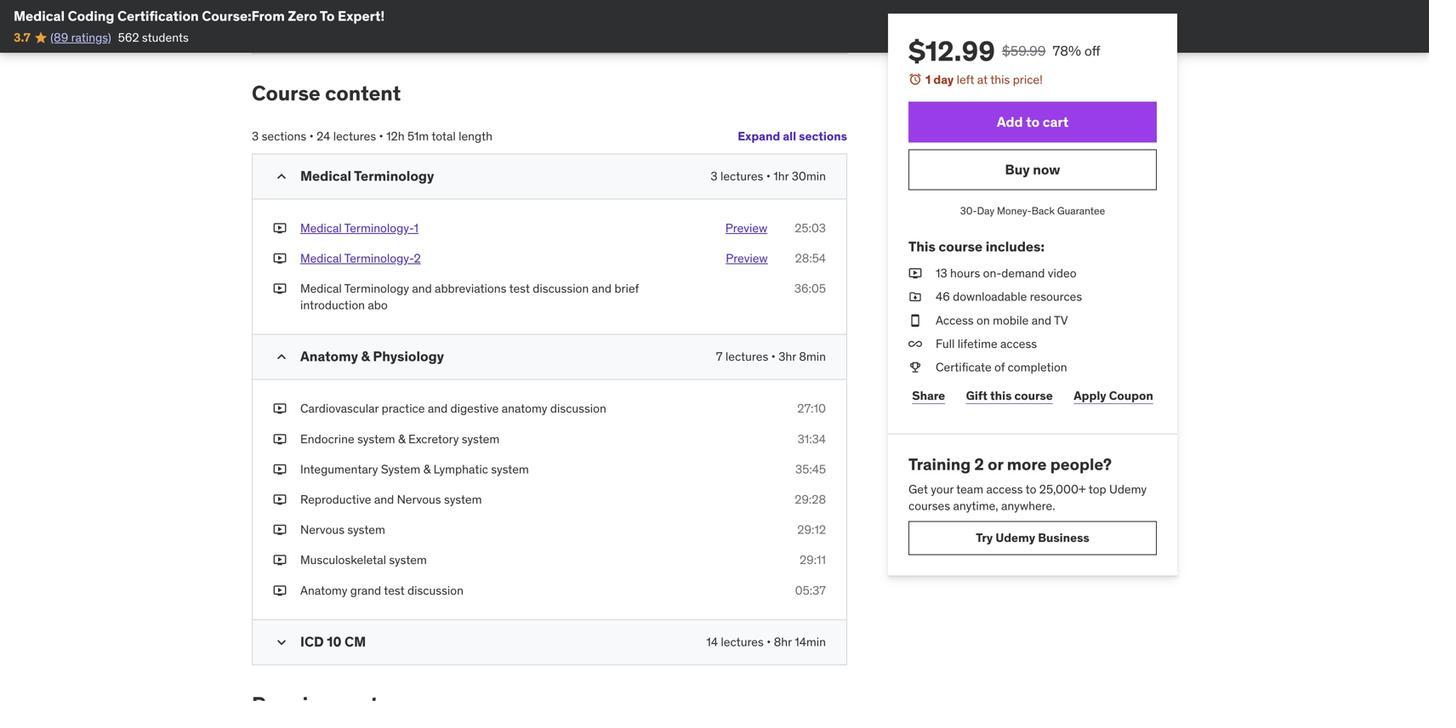 Task type: vqa. For each thing, say whether or not it's contained in the screenshot.
Health
no



Task type: describe. For each thing, give the bounding box(es) containing it.
1 icd from the top
[[300, 20, 320, 35]]

$12.99 $59.99 78% off
[[909, 34, 1101, 68]]

medical terminology
[[300, 167, 434, 185]]

reproductive and nervous system
[[300, 492, 482, 507]]

introduction
[[300, 298, 365, 313]]

of
[[995, 360, 1005, 375]]

digestive
[[451, 401, 499, 416]]

content
[[325, 80, 401, 106]]

access on mobile and tv
[[936, 313, 1068, 328]]

lectures for medical terminology
[[721, 168, 764, 184]]

1 day left at this price!
[[926, 72, 1043, 87]]

$12.99
[[909, 34, 996, 68]]

terminology- for 2
[[344, 251, 414, 266]]

31:34
[[798, 431, 826, 447]]

3.7
[[14, 30, 30, 45]]

sections inside dropdown button
[[799, 128, 848, 144]]

lectures for anatomy & physiology
[[726, 349, 769, 364]]

excretory
[[408, 431, 459, 447]]

try udemy business
[[976, 530, 1090, 546]]

30min
[[792, 168, 826, 184]]

full lifetime access
[[936, 336, 1037, 351]]

lymphatic
[[434, 462, 488, 477]]

562 students
[[118, 30, 189, 45]]

top
[[1089, 482, 1107, 497]]

this
[[909, 238, 936, 255]]

• for icd 10 cm
[[767, 634, 771, 650]]

anatomy & physiology
[[300, 348, 444, 365]]

try
[[976, 530, 993, 546]]

14 lectures • 8hr 14min
[[707, 634, 826, 650]]

0 vertical spatial 10
[[323, 20, 335, 35]]

small image for anatomy
[[273, 349, 290, 366]]

29:11
[[800, 552, 826, 568]]

to inside button
[[1026, 113, 1040, 131]]

562
[[118, 30, 139, 45]]

1 this from the top
[[991, 72, 1010, 87]]

medical terminology-1
[[300, 220, 419, 236]]

people?
[[1051, 454, 1112, 474]]

buy now
[[1005, 161, 1061, 178]]

3 sections • 24 lectures • 12h 51m total length
[[252, 129, 493, 144]]

lectures right 24 on the top of page
[[333, 129, 376, 144]]

anytime,
[[954, 498, 999, 514]]

0 horizontal spatial sections
[[262, 129, 307, 144]]

certification
[[117, 7, 199, 25]]

36:05
[[795, 281, 826, 296]]

1 xsmall image from the top
[[273, 20, 287, 36]]

2 xsmall image from the top
[[273, 250, 287, 267]]

access inside training 2 or more people? get your team access to 25,000+ top udemy courses anytime, anywhere.
[[987, 482, 1023, 497]]

0 vertical spatial cm
[[338, 20, 356, 35]]

medical terminology-1 button
[[300, 220, 419, 237]]

at
[[978, 72, 988, 87]]

practice
[[382, 401, 425, 416]]

expand all sections
[[738, 128, 848, 144]]

physiology
[[373, 348, 444, 365]]

resources
[[1030, 289, 1083, 304]]

left
[[957, 72, 975, 87]]

now
[[1033, 161, 1061, 178]]

14min
[[795, 634, 826, 650]]

off
[[1085, 42, 1101, 60]]

terminology- for 1
[[344, 220, 414, 236]]

• for medical terminology
[[767, 168, 771, 184]]

ratings)
[[71, 30, 111, 45]]

on-
[[983, 266, 1002, 281]]

medical for medical terminology-1
[[300, 220, 342, 236]]

and left abbreviations at the left of page
[[412, 281, 432, 296]]

and left brief in the left of the page
[[592, 281, 612, 296]]

discussion for anatomy
[[551, 401, 607, 416]]

13
[[936, 266, 948, 281]]

46 downloadable resources
[[936, 289, 1083, 304]]

2 icd from the top
[[300, 633, 324, 650]]

buy
[[1005, 161, 1030, 178]]

small image
[[273, 168, 290, 185]]

certificate of completion
[[936, 360, 1068, 375]]

more
[[1007, 454, 1047, 474]]

13 hours on-demand video
[[936, 266, 1077, 281]]

to inside training 2 or more people? get your team access to 25,000+ top udemy courses anytime, anywhere.
[[1026, 482, 1037, 497]]

and down system
[[374, 492, 394, 507]]

hours
[[951, 266, 981, 281]]

• left 12h 51m
[[379, 129, 384, 144]]

& for system
[[398, 431, 406, 447]]

test inside the medical terminology and abbreviations test discussion and brief introduction abo
[[509, 281, 530, 296]]

7 lectures • 3hr 8min
[[716, 349, 826, 364]]

coding
[[68, 7, 114, 25]]

3 for 3 lectures • 1hr 30min
[[711, 168, 718, 184]]

buy now button
[[909, 149, 1157, 190]]

anatomy grand test discussion
[[300, 583, 464, 598]]

lifetime
[[958, 336, 998, 351]]

access
[[936, 313, 974, 328]]

apply coupon button
[[1071, 379, 1157, 413]]

2 icd 10 cm from the top
[[300, 633, 366, 650]]

gift this course link
[[963, 379, 1057, 413]]

small image for icd
[[273, 634, 290, 651]]

29:12
[[798, 522, 826, 537]]

05:37
[[795, 583, 826, 598]]

cardiovascular practice and digestive anatomy discussion
[[300, 401, 607, 416]]

1 horizontal spatial course
[[1015, 388, 1053, 404]]

system down the digestive
[[462, 431, 500, 447]]

musculoskeletal
[[300, 552, 386, 568]]

course
[[252, 80, 321, 106]]

udemy inside training 2 or more people? get your team access to 25,000+ top udemy courses anytime, anywhere.
[[1110, 482, 1147, 497]]

and up excretory
[[428, 401, 448, 416]]

• for anatomy & physiology
[[772, 349, 776, 364]]

12h 51m
[[386, 129, 429, 144]]

share button
[[909, 379, 949, 413]]

3 lectures • 1hr 30min
[[711, 168, 826, 184]]

system up musculoskeletal system
[[348, 522, 385, 537]]

medical for medical terminology-2
[[300, 251, 342, 266]]

and left tv
[[1032, 313, 1052, 328]]

integumentary system & lymphatic system
[[300, 462, 529, 477]]

3 for 3 sections • 24 lectures • 12h 51m total length
[[252, 129, 259, 144]]

anywhere.
[[1002, 498, 1056, 514]]

grand
[[350, 583, 381, 598]]

course content
[[252, 80, 401, 106]]

1 horizontal spatial nervous
[[397, 492, 441, 507]]

add to cart
[[997, 113, 1069, 131]]

78%
[[1053, 42, 1082, 60]]

apply coupon
[[1074, 388, 1154, 404]]



Task type: locate. For each thing, give the bounding box(es) containing it.
business
[[1038, 530, 1090, 546]]

3hr
[[779, 349, 796, 364]]

0 vertical spatial preview
[[726, 220, 768, 236]]

lectures
[[333, 129, 376, 144], [721, 168, 764, 184], [726, 349, 769, 364], [721, 634, 764, 650]]

training 2 or more people? get your team access to 25,000+ top udemy courses anytime, anywhere.
[[909, 454, 1147, 514]]

alarm image
[[909, 72, 922, 86]]

0 vertical spatial access
[[1001, 336, 1037, 351]]

sections right all
[[799, 128, 848, 144]]

0 horizontal spatial test
[[384, 583, 405, 598]]

courses
[[909, 498, 951, 514]]

gift
[[966, 388, 988, 404]]

anatomy
[[502, 401, 548, 416]]

(89
[[50, 30, 68, 45]]

0 horizontal spatial nervous
[[300, 522, 345, 537]]

3 xsmall image from the top
[[273, 280, 287, 297]]

lectures left 1hr
[[721, 168, 764, 184]]

& left the physiology
[[361, 348, 370, 365]]

• left 1hr
[[767, 168, 771, 184]]

this course includes:
[[909, 238, 1045, 255]]

2 inside button
[[414, 251, 421, 266]]

1 vertical spatial cm
[[345, 633, 366, 650]]

cm down grand
[[345, 633, 366, 650]]

0 vertical spatial 3
[[252, 129, 259, 144]]

medical inside the medical terminology and abbreviations test discussion and brief introduction abo
[[300, 281, 342, 296]]

includes:
[[986, 238, 1045, 255]]

endocrine system & excretory system
[[300, 431, 500, 447]]

add
[[997, 113, 1023, 131]]

lectures for icd 10 cm
[[721, 634, 764, 650]]

lectures right 7
[[726, 349, 769, 364]]

integumentary
[[300, 462, 378, 477]]

discussion
[[533, 281, 589, 296], [551, 401, 607, 416], [408, 583, 464, 598]]

27:10
[[798, 401, 826, 416]]

get
[[909, 482, 928, 497]]

terminology inside the medical terminology and abbreviations test discussion and brief introduction abo
[[344, 281, 409, 296]]

endocrine
[[300, 431, 355, 447]]

nervous system
[[300, 522, 385, 537]]

discussion right anatomy
[[551, 401, 607, 416]]

1 vertical spatial &
[[398, 431, 406, 447]]

0 vertical spatial icd
[[300, 20, 320, 35]]

2
[[414, 251, 421, 266], [975, 454, 984, 474]]

day
[[934, 72, 954, 87]]

1 horizontal spatial test
[[509, 281, 530, 296]]

0 horizontal spatial 1
[[414, 220, 419, 236]]

0 vertical spatial small image
[[273, 349, 290, 366]]

this right at
[[991, 72, 1010, 87]]

1 horizontal spatial udemy
[[1110, 482, 1147, 497]]

anatomy for anatomy grand test discussion
[[300, 583, 348, 598]]

1 inside button
[[414, 220, 419, 236]]

1 right the alarm image
[[926, 72, 931, 87]]

medical for medical coding certification course:from zero to expert!
[[14, 7, 65, 25]]

full
[[936, 336, 955, 351]]

2 this from the top
[[991, 388, 1012, 404]]

2 horizontal spatial &
[[423, 462, 431, 477]]

medical terminology-2 button
[[300, 250, 421, 267]]

2 terminology- from the top
[[344, 251, 414, 266]]

& up system
[[398, 431, 406, 447]]

price!
[[1013, 72, 1043, 87]]

0 horizontal spatial course
[[939, 238, 983, 255]]

2 anatomy from the top
[[300, 583, 348, 598]]

10 down anatomy grand test discussion
[[327, 633, 342, 650]]

3 down course
[[252, 129, 259, 144]]

access down or
[[987, 482, 1023, 497]]

cart
[[1043, 113, 1069, 131]]

• left 24 on the top of page
[[309, 129, 314, 144]]

28:54
[[795, 251, 826, 266]]

length
[[459, 129, 493, 144]]

system up system
[[357, 431, 395, 447]]

1 vertical spatial udemy
[[996, 530, 1036, 546]]

4 xsmall image from the top
[[273, 401, 287, 417]]

1 vertical spatial test
[[384, 583, 405, 598]]

sections left 24 on the top of page
[[262, 129, 307, 144]]

2 left or
[[975, 454, 984, 474]]

icd 10 cm up course content
[[300, 20, 356, 35]]

and
[[412, 281, 432, 296], [592, 281, 612, 296], [1032, 313, 1052, 328], [428, 401, 448, 416], [374, 492, 394, 507]]

1 vertical spatial anatomy
[[300, 583, 348, 598]]

terminology for medical terminology and abbreviations test discussion and brief introduction abo
[[344, 281, 409, 296]]

anatomy down 'musculoskeletal'
[[300, 583, 348, 598]]

nervous down reproductive
[[300, 522, 345, 537]]

8hr
[[774, 634, 792, 650]]

0 vertical spatial 2
[[414, 251, 421, 266]]

medical terminology and abbreviations test discussion and brief introduction abo
[[300, 281, 639, 313]]

0 vertical spatial terminology
[[354, 167, 434, 185]]

3 left 1hr
[[711, 168, 718, 184]]

expand all sections button
[[738, 119, 848, 153]]

preview down 3 lectures • 1hr 30min
[[726, 220, 768, 236]]

& for system
[[423, 462, 431, 477]]

guarantee
[[1058, 204, 1106, 218]]

0 vertical spatial discussion
[[533, 281, 589, 296]]

35:45
[[796, 462, 826, 477]]

discussion inside the medical terminology and abbreviations test discussion and brief introduction abo
[[533, 281, 589, 296]]

downloadable
[[953, 289, 1027, 304]]

system up anatomy grand test discussion
[[389, 552, 427, 568]]

29:28
[[795, 492, 826, 507]]

1 vertical spatial icd
[[300, 633, 324, 650]]

1 vertical spatial nervous
[[300, 522, 345, 537]]

nervous down integumentary system & lymphatic system
[[397, 492, 441, 507]]

course up hours
[[939, 238, 983, 255]]

share
[[912, 388, 946, 404]]

certificate
[[936, 360, 992, 375]]

0 vertical spatial to
[[1026, 113, 1040, 131]]

medical coding certification course:from zero to expert!
[[14, 7, 385, 25]]

10 right zero
[[323, 20, 335, 35]]

• left 3hr
[[772, 349, 776, 364]]

discussion left brief in the left of the page
[[533, 281, 589, 296]]

0 horizontal spatial udemy
[[996, 530, 1036, 546]]

lectures right 14
[[721, 634, 764, 650]]

day
[[977, 204, 995, 218]]

musculoskeletal system
[[300, 552, 427, 568]]

0 horizontal spatial &
[[361, 348, 370, 365]]

& right system
[[423, 462, 431, 477]]

1 anatomy from the top
[[300, 348, 358, 365]]

medical inside medical terminology-1 button
[[300, 220, 342, 236]]

• left 8hr
[[767, 634, 771, 650]]

2 up the medical terminology and abbreviations test discussion and brief introduction abo
[[414, 251, 421, 266]]

medical terminology-2
[[300, 251, 421, 266]]

medical for medical terminology
[[300, 167, 351, 185]]

try udemy business link
[[909, 521, 1157, 555]]

gift this course
[[966, 388, 1053, 404]]

preview for 25:03
[[726, 220, 768, 236]]

$59.99
[[1002, 42, 1046, 60]]

xsmall image
[[273, 220, 287, 237], [909, 265, 922, 282], [909, 289, 922, 305], [909, 312, 922, 329], [909, 336, 922, 352], [909, 359, 922, 376], [273, 431, 287, 448], [273, 461, 287, 478], [273, 491, 287, 508], [273, 522, 287, 538], [273, 552, 287, 569], [273, 582, 287, 599]]

1 terminology- from the top
[[344, 220, 414, 236]]

course down completion
[[1015, 388, 1053, 404]]

add to cart button
[[909, 102, 1157, 143]]

anatomy for anatomy & physiology
[[300, 348, 358, 365]]

discussion for test
[[533, 281, 589, 296]]

1 vertical spatial terminology-
[[344, 251, 414, 266]]

1 vertical spatial course
[[1015, 388, 1053, 404]]

preview
[[726, 220, 768, 236], [726, 251, 768, 266]]

terminology- down medical terminology-1 button on the top left of page
[[344, 251, 414, 266]]

1 vertical spatial this
[[991, 388, 1012, 404]]

0 vertical spatial anatomy
[[300, 348, 358, 365]]

1 vertical spatial to
[[1026, 482, 1037, 497]]

course
[[939, 238, 983, 255], [1015, 388, 1053, 404]]

1 vertical spatial 2
[[975, 454, 984, 474]]

medical for medical terminology and abbreviations test discussion and brief introduction abo
[[300, 281, 342, 296]]

video
[[1048, 266, 1077, 281]]

system
[[357, 431, 395, 447], [462, 431, 500, 447], [491, 462, 529, 477], [444, 492, 482, 507], [348, 522, 385, 537], [389, 552, 427, 568]]

mobile
[[993, 313, 1029, 328]]

completion
[[1008, 360, 1068, 375]]

test right abbreviations at the left of page
[[509, 281, 530, 296]]

access
[[1001, 336, 1037, 351], [987, 482, 1023, 497]]

terminology- up medical terminology-2
[[344, 220, 414, 236]]

cm right to
[[338, 20, 356, 35]]

icd
[[300, 20, 320, 35], [300, 633, 324, 650]]

1 vertical spatial 3
[[711, 168, 718, 184]]

&
[[361, 348, 370, 365], [398, 431, 406, 447], [423, 462, 431, 477]]

to up anywhere.
[[1026, 482, 1037, 497]]

access down mobile
[[1001, 336, 1037, 351]]

1 vertical spatial preview
[[726, 251, 768, 266]]

to left the cart
[[1026, 113, 1040, 131]]

back
[[1032, 204, 1055, 218]]

1 small image from the top
[[273, 349, 290, 366]]

to
[[320, 7, 335, 25]]

reproductive
[[300, 492, 371, 507]]

terminology down 12h 51m
[[354, 167, 434, 185]]

1 vertical spatial access
[[987, 482, 1023, 497]]

medical
[[14, 7, 65, 25], [300, 167, 351, 185], [300, 220, 342, 236], [300, 251, 342, 266], [300, 281, 342, 296]]

icd 10 cm down grand
[[300, 633, 366, 650]]

medical inside medical terminology-2 button
[[300, 251, 342, 266]]

1 icd 10 cm from the top
[[300, 20, 356, 35]]

udemy right try
[[996, 530, 1036, 546]]

1 horizontal spatial 2
[[975, 454, 984, 474]]

1 vertical spatial 1
[[414, 220, 419, 236]]

small image
[[273, 349, 290, 366], [273, 634, 290, 651]]

0 vertical spatial course
[[939, 238, 983, 255]]

demand
[[1002, 266, 1045, 281]]

1 up medical terminology-2
[[414, 220, 419, 236]]

xsmall image
[[273, 20, 287, 36], [273, 250, 287, 267], [273, 280, 287, 297], [273, 401, 287, 417]]

1 vertical spatial icd 10 cm
[[300, 633, 366, 650]]

coupon
[[1109, 388, 1154, 404]]

1 vertical spatial small image
[[273, 634, 290, 651]]

udemy right top
[[1110, 482, 1147, 497]]

apply
[[1074, 388, 1107, 404]]

1 vertical spatial terminology
[[344, 281, 409, 296]]

0 horizontal spatial 3
[[252, 129, 259, 144]]

test right grand
[[384, 583, 405, 598]]

1 horizontal spatial 1
[[926, 72, 931, 87]]

0 vertical spatial icd 10 cm
[[300, 20, 356, 35]]

2 inside training 2 or more people? get your team access to 25,000+ top udemy courses anytime, anywhere.
[[975, 454, 984, 474]]

1 vertical spatial 10
[[327, 633, 342, 650]]

zero
[[288, 7, 317, 25]]

1 vertical spatial discussion
[[551, 401, 607, 416]]

this right gift
[[991, 388, 1012, 404]]

2 small image from the top
[[273, 634, 290, 651]]

1 horizontal spatial sections
[[799, 128, 848, 144]]

discussion right grand
[[408, 583, 464, 598]]

0 horizontal spatial 2
[[414, 251, 421, 266]]

preview left 28:54 at the top right of page
[[726, 251, 768, 266]]

preview for 28:54
[[726, 251, 768, 266]]

system down lymphatic
[[444, 492, 482, 507]]

2 vertical spatial discussion
[[408, 583, 464, 598]]

1hr
[[774, 168, 789, 184]]

1 horizontal spatial 3
[[711, 168, 718, 184]]

terminology for medical terminology
[[354, 167, 434, 185]]

0 vertical spatial 1
[[926, 72, 931, 87]]

total
[[432, 129, 456, 144]]

0 vertical spatial &
[[361, 348, 370, 365]]

0 vertical spatial test
[[509, 281, 530, 296]]

0 vertical spatial this
[[991, 72, 1010, 87]]

terminology up abo
[[344, 281, 409, 296]]

46
[[936, 289, 950, 304]]

0 vertical spatial terminology-
[[344, 220, 414, 236]]

0 vertical spatial nervous
[[397, 492, 441, 507]]

2 vertical spatial &
[[423, 462, 431, 477]]

system right lymphatic
[[491, 462, 529, 477]]

0 vertical spatial udemy
[[1110, 482, 1147, 497]]

terminology
[[354, 167, 434, 185], [344, 281, 409, 296]]

1 horizontal spatial &
[[398, 431, 406, 447]]

anatomy down introduction
[[300, 348, 358, 365]]

24
[[317, 129, 330, 144]]



